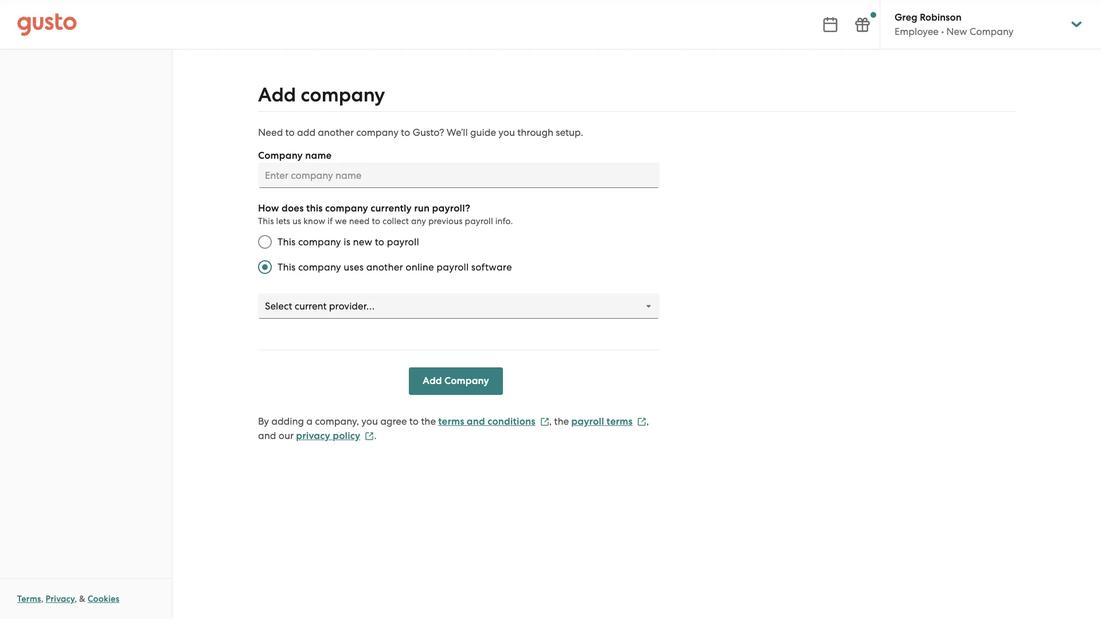 Task type: vqa. For each thing, say whether or not it's contained in the screenshot.
With
no



Task type: describe. For each thing, give the bounding box(es) containing it.
privacy
[[46, 594, 75, 605]]

our
[[279, 430, 294, 442]]

online
[[406, 262, 434, 273]]

Company name field
[[258, 163, 660, 188]]

company for this company is new to payroll
[[298, 236, 341, 248]]

and for conditions
[[467, 416, 485, 428]]

This company is new to payroll radio
[[252, 229, 278, 255]]

we
[[335, 216, 347, 227]]

greg robinson employee • new company
[[895, 11, 1014, 37]]

privacy
[[296, 430, 330, 442]]

opens in a new tab image
[[365, 432, 374, 441]]

&
[[79, 594, 85, 605]]

by adding a company, you agree to the
[[258, 416, 436, 427]]

, the
[[550, 416, 569, 427]]

terms link
[[17, 594, 41, 605]]

2 terms from the left
[[607, 416, 633, 428]]

payroll?
[[432, 203, 471, 215]]

privacy link
[[46, 594, 75, 605]]

setup.
[[556, 127, 583, 138]]

name
[[305, 150, 332, 162]]

1 horizontal spatial you
[[499, 127, 515, 138]]

, right the conditions
[[550, 416, 552, 427]]

this company is new to payroll
[[278, 236, 419, 248]]

, inside the , and our
[[647, 416, 649, 427]]

software
[[472, 262, 512, 273]]

this company uses another online payroll software
[[278, 262, 512, 273]]

agree
[[381, 416, 407, 427]]

how does this company currently run payroll? this lets us know if we need to collect any previous payroll info.
[[258, 203, 513, 227]]

add company
[[423, 375, 489, 387]]

company inside button
[[445, 375, 489, 387]]

know
[[304, 216, 325, 227]]

payroll inside how does this company currently run payroll? this lets us know if we need to collect any previous payroll info.
[[465, 216, 493, 227]]

info.
[[496, 216, 513, 227]]

privacy policy link
[[296, 430, 374, 442]]

to inside how does this company currently run payroll? this lets us know if we need to collect any previous payroll info.
[[372, 216, 380, 227]]

need
[[349, 216, 370, 227]]

terms , privacy , & cookies
[[17, 594, 120, 605]]

is
[[344, 236, 351, 248]]

policy
[[333, 430, 361, 442]]

robinson
[[920, 11, 962, 24]]

terms and conditions link
[[438, 416, 550, 428]]

need to add another company to gusto? we'll guide you through setup.
[[258, 127, 583, 138]]

opens in a new tab image for payroll terms
[[638, 417, 647, 427]]

to right new
[[375, 236, 385, 248]]

company for add company
[[301, 83, 385, 107]]

0 horizontal spatial company
[[258, 150, 303, 162]]

home image
[[17, 13, 77, 36]]

a
[[307, 416, 313, 427]]

cookies button
[[88, 593, 120, 606]]

how
[[258, 203, 279, 215]]

1 vertical spatial you
[[362, 416, 378, 427]]

this
[[306, 203, 323, 215]]

this for this company uses another online payroll software
[[278, 262, 296, 273]]

us
[[293, 216, 301, 227]]



Task type: locate. For each thing, give the bounding box(es) containing it.
this down the "lets"
[[278, 236, 296, 248]]

opens in a new tab image right the conditions
[[540, 417, 550, 427]]

this down this company is new to payroll radio
[[278, 262, 296, 273]]

1 vertical spatial and
[[258, 430, 276, 442]]

2 opens in a new tab image from the left
[[638, 417, 647, 427]]

the right agree
[[421, 416, 436, 427]]

new
[[947, 26, 968, 37]]

payroll terms
[[572, 416, 633, 428]]

2 the from the left
[[554, 416, 569, 427]]

1 vertical spatial this
[[278, 236, 296, 248]]

0 horizontal spatial add
[[258, 83, 296, 107]]

add
[[297, 127, 316, 138]]

opens in a new tab image right payroll terms
[[638, 417, 647, 427]]

, left &
[[75, 594, 77, 605]]

this
[[258, 216, 274, 227], [278, 236, 296, 248], [278, 262, 296, 273]]

add company button
[[409, 368, 503, 395]]

1 opens in a new tab image from the left
[[540, 417, 550, 427]]

2 vertical spatial this
[[278, 262, 296, 273]]

.
[[374, 430, 377, 442]]

, left 'privacy' link at the bottom left of the page
[[41, 594, 43, 605]]

company name
[[258, 150, 332, 162]]

another
[[318, 127, 354, 138], [366, 262, 403, 273]]

company left uses
[[298, 262, 341, 273]]

0 vertical spatial add
[[258, 83, 296, 107]]

0 horizontal spatial you
[[362, 416, 378, 427]]

add company
[[258, 83, 385, 107]]

another up name
[[318, 127, 354, 138]]

and down by
[[258, 430, 276, 442]]

company inside greg robinson employee • new company
[[970, 26, 1014, 37]]

another for company
[[318, 127, 354, 138]]

0 vertical spatial and
[[467, 416, 485, 428]]

•
[[942, 26, 944, 37]]

1 horizontal spatial company
[[445, 375, 489, 387]]

and inside the , and our
[[258, 430, 276, 442]]

1 vertical spatial add
[[423, 375, 442, 387]]

1 vertical spatial company
[[258, 150, 303, 162]]

,
[[550, 416, 552, 427], [647, 416, 649, 427], [41, 594, 43, 605], [75, 594, 77, 605]]

1 terms from the left
[[438, 416, 465, 428]]

if
[[328, 216, 333, 227]]

payroll
[[465, 216, 493, 227], [387, 236, 419, 248], [437, 262, 469, 273], [572, 416, 604, 428]]

company for this company uses another online payroll software
[[298, 262, 341, 273]]

another for online
[[366, 262, 403, 273]]

opens in a new tab image inside terms and conditions link
[[540, 417, 550, 427]]

0 horizontal spatial terms
[[438, 416, 465, 428]]

gusto navigation element
[[0, 49, 172, 95]]

you right guide
[[499, 127, 515, 138]]

does
[[282, 203, 304, 215]]

this for this company is new to payroll
[[278, 236, 296, 248]]

and for our
[[258, 430, 276, 442]]

2 vertical spatial company
[[445, 375, 489, 387]]

company up terms and conditions
[[445, 375, 489, 387]]

to right need
[[372, 216, 380, 227]]

terms
[[17, 594, 41, 605]]

to left add
[[285, 127, 295, 138]]

0 horizontal spatial and
[[258, 430, 276, 442]]

uses
[[344, 262, 364, 273]]

currently
[[371, 203, 412, 215]]

add for add company
[[258, 83, 296, 107]]

This company uses another online payroll software radio
[[252, 255, 278, 280]]

opens in a new tab image inside payroll terms link
[[638, 417, 647, 427]]

payroll left the "info."
[[465, 216, 493, 227]]

lets
[[276, 216, 290, 227]]

any
[[411, 216, 426, 227]]

new
[[353, 236, 373, 248]]

and
[[467, 416, 485, 428], [258, 430, 276, 442]]

greg
[[895, 11, 918, 24]]

add up the , and our
[[423, 375, 442, 387]]

conditions
[[488, 416, 536, 428]]

gusto?
[[413, 127, 444, 138]]

0 horizontal spatial another
[[318, 127, 354, 138]]

to left gusto?
[[401, 127, 410, 138]]

through
[[518, 127, 554, 138]]

and left the conditions
[[467, 416, 485, 428]]

opens in a new tab image for terms and conditions
[[540, 417, 550, 427]]

add inside button
[[423, 375, 442, 387]]

0 horizontal spatial the
[[421, 416, 436, 427]]

company down the know
[[298, 236, 341, 248]]

run
[[414, 203, 430, 215]]

company right new
[[970, 26, 1014, 37]]

to
[[285, 127, 295, 138], [401, 127, 410, 138], [372, 216, 380, 227], [375, 236, 385, 248], [410, 416, 419, 427]]

company left gusto?
[[356, 127, 399, 138]]

0 horizontal spatial opens in a new tab image
[[540, 417, 550, 427]]

opens in a new tab image
[[540, 417, 550, 427], [638, 417, 647, 427]]

1 horizontal spatial the
[[554, 416, 569, 427]]

, and our
[[258, 416, 649, 442]]

0 vertical spatial you
[[499, 127, 515, 138]]

add up need
[[258, 83, 296, 107]]

privacy policy
[[296, 430, 361, 442]]

terms and conditions
[[438, 416, 536, 428]]

company
[[970, 26, 1014, 37], [258, 150, 303, 162], [445, 375, 489, 387]]

you
[[499, 127, 515, 138], [362, 416, 378, 427]]

2 horizontal spatial company
[[970, 26, 1014, 37]]

1 horizontal spatial opens in a new tab image
[[638, 417, 647, 427]]

to right agree
[[410, 416, 419, 427]]

, right payroll terms
[[647, 416, 649, 427]]

guide
[[470, 127, 496, 138]]

1 vertical spatial another
[[366, 262, 403, 273]]

1 horizontal spatial another
[[366, 262, 403, 273]]

payroll down collect
[[387, 236, 419, 248]]

another right uses
[[366, 262, 403, 273]]

adding
[[271, 416, 304, 427]]

the
[[421, 416, 436, 427], [554, 416, 569, 427]]

add for add company
[[423, 375, 442, 387]]

1 horizontal spatial terms
[[607, 416, 633, 428]]

cookies
[[88, 594, 120, 605]]

company up add
[[301, 83, 385, 107]]

by
[[258, 416, 269, 427]]

add
[[258, 83, 296, 107], [423, 375, 442, 387]]

company,
[[315, 416, 359, 427]]

employee
[[895, 26, 939, 37]]

the left payroll terms
[[554, 416, 569, 427]]

this down how at left
[[258, 216, 274, 227]]

payroll right online
[[437, 262, 469, 273]]

terms
[[438, 416, 465, 428], [607, 416, 633, 428]]

company down need
[[258, 150, 303, 162]]

collect
[[383, 216, 409, 227]]

0 vertical spatial another
[[318, 127, 354, 138]]

need
[[258, 127, 283, 138]]

payroll terms link
[[572, 416, 647, 428]]

0 vertical spatial company
[[970, 26, 1014, 37]]

1 horizontal spatial and
[[467, 416, 485, 428]]

previous
[[429, 216, 463, 227]]

company
[[301, 83, 385, 107], [356, 127, 399, 138], [325, 203, 368, 215], [298, 236, 341, 248], [298, 262, 341, 273]]

company up "we"
[[325, 203, 368, 215]]

1 the from the left
[[421, 416, 436, 427]]

we'll
[[447, 127, 468, 138]]

this inside how does this company currently run payroll? this lets us know if we need to collect any previous payroll info.
[[258, 216, 274, 227]]

company inside how does this company currently run payroll? this lets us know if we need to collect any previous payroll info.
[[325, 203, 368, 215]]

payroll right , the
[[572, 416, 604, 428]]

1 horizontal spatial add
[[423, 375, 442, 387]]

you up opens in a new tab image
[[362, 416, 378, 427]]

0 vertical spatial this
[[258, 216, 274, 227]]



